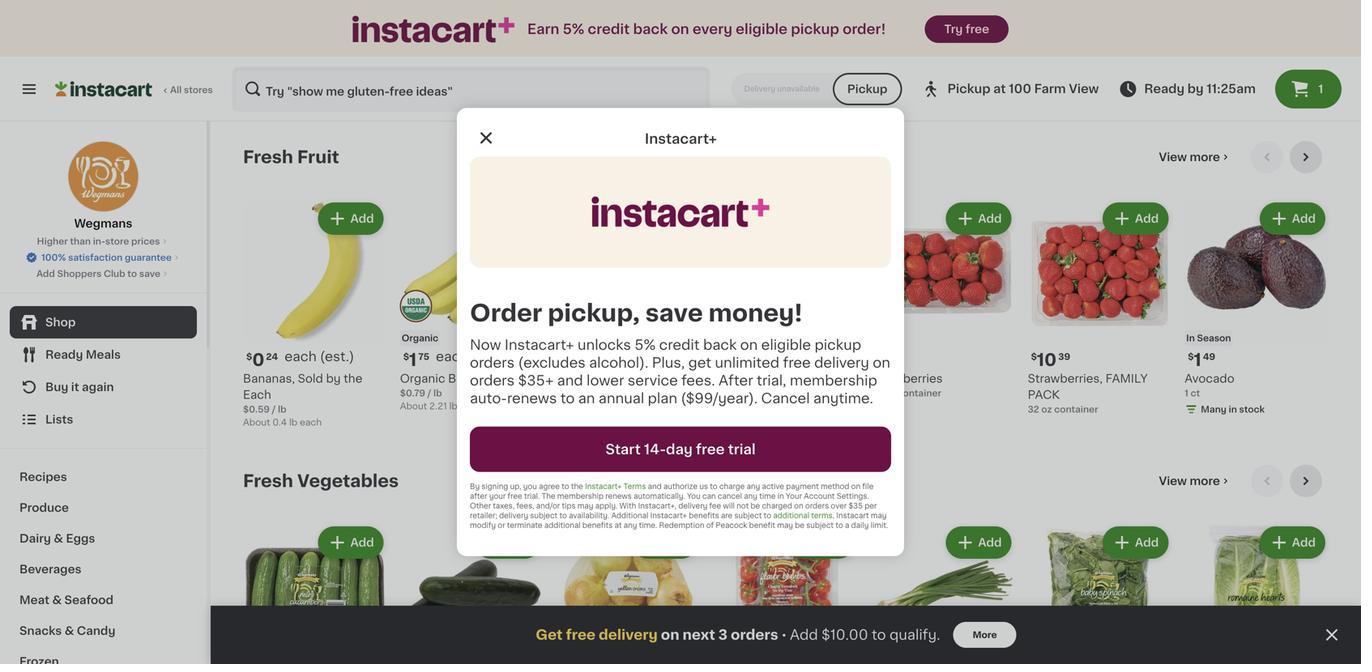 Task type: locate. For each thing, give the bounding box(es) containing it.
to down "tips"
[[560, 512, 567, 520]]

service type group
[[731, 73, 903, 105]]

0 horizontal spatial at
[[615, 522, 622, 529]]

1 vertical spatial pickup
[[815, 338, 862, 352]]

0 horizontal spatial pickup
[[848, 83, 888, 95]]

delivery inside treatment tracker modal dialog
[[599, 629, 658, 642]]

1 vertical spatial more
[[1190, 476, 1221, 487]]

pickup down order!
[[848, 83, 888, 95]]

about down $0.79
[[400, 402, 427, 411]]

credit right earn
[[588, 22, 630, 36]]

0 horizontal spatial wegmans
[[74, 218, 132, 229]]

wegmans logo image
[[68, 141, 139, 212]]

instacart+ inside now instacart+ unlocks 5% credit back on eligible pickup orders (excludes alcohol). plus, get unlimited free delivery on orders $35+ and lower service fees. after trial, membership auto-renews to an annual plan ($99/year). cancel anytime.
[[505, 338, 574, 352]]

may up limit.
[[871, 512, 887, 520]]

1 vertical spatial view
[[1160, 152, 1188, 163]]

higher than in-store prices link
[[37, 235, 170, 248]]

/ up 0.42
[[743, 405, 747, 414]]

0 vertical spatial benefits
[[689, 512, 720, 520]]

$ left the 19
[[560, 353, 566, 362]]

1 vertical spatial at
[[615, 522, 622, 529]]

(est.) up bunch
[[471, 351, 506, 364]]

qualify.
[[890, 629, 941, 642]]

0 vertical spatial by
[[1188, 83, 1204, 95]]

view more button down many
[[1153, 465, 1239, 498]]

1 inside avocado 1 ct
[[1185, 389, 1189, 398]]

$ inside $ 1 47
[[717, 353, 723, 362]]

each right 0.4
[[300, 418, 322, 427]]

product group containing 0
[[243, 199, 387, 429]]

be right not
[[751, 503, 760, 510]]

2 fresh from the top
[[243, 473, 293, 490]]

wegmans up higher than in-store prices link
[[74, 218, 132, 229]]

1 vertical spatial view more button
[[1153, 465, 1239, 498]]

1 vertical spatial renews
[[606, 493, 632, 500]]

0 vertical spatial be
[[751, 503, 760, 510]]

dairy & eggs
[[19, 533, 95, 545]]

0 horizontal spatial /
[[272, 405, 276, 414]]

view more button down 'ready by 11:25am'
[[1153, 141, 1239, 173]]

1
[[1319, 83, 1324, 95], [409, 352, 417, 369], [723, 352, 731, 369], [1195, 352, 1202, 369], [1185, 389, 1189, 398]]

1 in from the left
[[559, 334, 567, 343]]

5% up plus,
[[635, 338, 656, 352]]

wegmans inside wegmans clementines, bagged
[[557, 373, 614, 385]]

in
[[1229, 405, 1238, 414], [778, 493, 784, 500]]

(est.) up the sold
[[320, 351, 355, 364]]

0 horizontal spatial about
[[243, 418, 270, 427]]

each down cancel at right
[[776, 418, 798, 427]]

delivery left next
[[599, 629, 658, 642]]

& left eggs
[[54, 533, 63, 545]]

1 horizontal spatial back
[[704, 338, 737, 352]]

$ left 24
[[246, 353, 252, 362]]

more down many
[[1190, 476, 1221, 487]]

1 for $ 1 47
[[723, 352, 731, 369]]

6 $ from the left
[[875, 353, 880, 362]]

bananas,
[[243, 373, 295, 385], [448, 373, 500, 385]]

0 horizontal spatial 5
[[566, 352, 578, 369]]

1 view more from the top
[[1160, 152, 1221, 163]]

1 vertical spatial eligible
[[762, 338, 812, 352]]

each (est.)
[[436, 351, 506, 364], [751, 351, 820, 364]]

$ left 39
[[1032, 353, 1037, 362]]

by right ready
[[1188, 83, 1204, 95]]

1 (est.) from the left
[[320, 351, 355, 364]]

prices
[[131, 237, 160, 246]]

at down the additional
[[615, 522, 622, 529]]

to right $10.00
[[872, 629, 887, 642]]

1 horizontal spatial oz
[[1042, 405, 1053, 414]]

lb right 0.4
[[289, 418, 298, 427]]

more
[[973, 631, 998, 640]]

0 vertical spatial oz
[[883, 389, 894, 398]]

1 horizontal spatial about
[[400, 402, 427, 411]]

each right 2.21
[[460, 402, 482, 411]]

view for fresh vegetables
[[1160, 476, 1188, 487]]

orders inside by signing up, you agree to the instacart+ terms and authorize us to charge any active payment method on file after your free trial. the membership renews automatically. you can cancel any time in your account settings. other taxes, fees, and/or tips may apply. with instacart+, delivery fee will not be charged on orders over $35 per retailer; delivery subject to availability. additional instacart+ benefits are subject to additional terms . instacart may modify or terminate additional benefits at any time. redemption of peacock benefit may be subject to a daily limit.
[[806, 503, 829, 510]]

ct
[[1191, 389, 1201, 398]]

47
[[733, 353, 744, 362]]

additional
[[612, 512, 649, 520]]

14-
[[644, 443, 666, 457]]

(est.) up sugar
[[786, 351, 820, 364]]

2 in from the left
[[1187, 334, 1196, 343]]

0 vertical spatial any
[[747, 483, 761, 491]]

any up not
[[744, 493, 758, 500]]

$ inside $ 5 79
[[875, 353, 880, 362]]

renews inside by signing up, you agree to the instacart+ terms and authorize us to charge any active payment method on file after your free trial. the membership renews automatically. you can cancel any time in your account settings. other taxes, fees, and/or tips may apply. with instacart+, delivery fee will not be charged on orders over $35 per retailer; delivery subject to availability. additional instacart+ benefits are subject to additional terms . instacart may modify or terminate additional benefits at any time. redemption of peacock benefit may be subject to a daily limit.
[[606, 493, 632, 500]]

apples
[[714, 390, 754, 401]]

add inside treatment tracker modal dialog
[[790, 629, 818, 642]]

1 horizontal spatial at
[[994, 83, 1006, 95]]

bananas, up each
[[243, 373, 295, 385]]

renews down $35+
[[507, 392, 557, 405]]

strawberries
[[871, 373, 943, 385]]

lb up 0.4
[[278, 405, 287, 414]]

of
[[707, 522, 714, 529]]

0 horizontal spatial and
[[557, 374, 583, 388]]

beverages link
[[10, 554, 197, 585]]

additional down "tips"
[[545, 522, 581, 529]]

save down guarantee
[[139, 270, 161, 278]]

in inside by signing up, you agree to the instacart+ terms and authorize us to charge any active payment method on file after your free trial. the membership renews automatically. you can cancel any time in your account settings. other taxes, fees, and/or tips may apply. with instacart+, delivery fee will not be charged on orders over $35 per retailer; delivery subject to availability. additional instacart+ benefits are subject to additional terms . instacart may modify or terminate additional benefits at any time. redemption of peacock benefit may be subject to a daily limit.
[[778, 493, 784, 500]]

back inside now instacart+ unlocks 5% credit back on eligible pickup orders (excludes alcohol). plus, get unlimited free delivery on orders $35+ and lower service fees. after trial, membership auto-renews to an annual plan ($99/year). cancel anytime.
[[704, 338, 737, 352]]

0 horizontal spatial each (est.)
[[436, 351, 506, 364]]

2 $ from the left
[[403, 353, 409, 362]]

100%
[[41, 253, 66, 262]]

0 vertical spatial view more button
[[1153, 141, 1239, 173]]

additional
[[774, 512, 810, 520], [545, 522, 581, 529]]

each (est.) up sugar
[[751, 351, 820, 364]]

strawberries,
[[1028, 373, 1103, 385]]

(est.) inside $1.47 each (estimated) element
[[786, 351, 820, 364]]

1 vertical spatial save
[[646, 302, 703, 325]]

season for 1
[[1198, 334, 1232, 343]]

season up 49
[[1198, 334, 1232, 343]]

unlimited
[[715, 356, 780, 370]]

back left every
[[633, 22, 668, 36]]

about
[[400, 402, 427, 411], [243, 418, 270, 427], [714, 418, 741, 427]]

organic inside the organic bananas, bunch $0.79 / lb about 2.21 lb each
[[400, 373, 446, 385]]

0 horizontal spatial in
[[778, 493, 784, 500]]

1 item carousel region from the top
[[243, 141, 1329, 452]]

renews down instacart+ terms link
[[606, 493, 632, 500]]

$ inside $ 1 49
[[1189, 353, 1195, 362]]

charge
[[720, 483, 745, 491]]

1 in season from the left
[[559, 334, 604, 343]]

organic up 75 at the bottom of page
[[402, 334, 439, 343]]

0 horizontal spatial membership
[[558, 493, 604, 500]]

1 vertical spatial be
[[795, 522, 805, 529]]

on left the 79
[[873, 356, 891, 370]]

1 horizontal spatial membership
[[790, 374, 878, 388]]

tips
[[562, 503, 576, 510]]

snacks & candy
[[19, 626, 115, 637]]

next
[[683, 629, 716, 642]]

$ left 75 at the bottom of page
[[403, 353, 409, 362]]

$ inside $ 1 75
[[403, 353, 409, 362]]

pickup left order!
[[791, 22, 840, 36]]

in up $ 5 19
[[559, 334, 567, 343]]

0 horizontal spatial bananas,
[[243, 373, 295, 385]]

subject down not
[[735, 512, 762, 520]]

0 vertical spatial at
[[994, 83, 1006, 95]]

1 for avocado 1 ct
[[1185, 389, 1189, 398]]

meat & seafood
[[19, 595, 113, 606]]

each inside wegmans sugar bee apples $3.49 / lb about 0.42 lb each
[[776, 418, 798, 427]]

0 horizontal spatial season
[[570, 334, 604, 343]]

1 vertical spatial the
[[571, 483, 583, 491]]

1 vertical spatial by
[[326, 373, 341, 385]]

on up settings.
[[852, 483, 861, 491]]

in up $ 1 49
[[1187, 334, 1196, 343]]

view more button for fresh vegetables
[[1153, 465, 1239, 498]]

wegmans inside wegmans sugar bee apples $3.49 / lb about 0.42 lb each
[[714, 373, 771, 385]]

1 vertical spatial credit
[[660, 338, 700, 352]]

0 vertical spatial item carousel region
[[243, 141, 1329, 452]]

about down "$0.59"
[[243, 418, 270, 427]]

1 vertical spatial benefits
[[583, 522, 613, 529]]

1 horizontal spatial /
[[428, 389, 432, 398]]

in season for 5
[[559, 334, 604, 343]]

0 vertical spatial renews
[[507, 392, 557, 405]]

pickup at 100 farm view
[[948, 83, 1099, 95]]

on
[[672, 22, 690, 36], [741, 338, 758, 352], [873, 356, 891, 370], [852, 483, 861, 491], [795, 503, 804, 510], [661, 629, 680, 642]]

delivery up bee
[[815, 356, 870, 370]]

family
[[1106, 373, 1148, 385]]

1 vertical spatial &
[[52, 595, 62, 606]]

3 (est.) from the left
[[786, 351, 820, 364]]

0 vertical spatial the
[[344, 373, 363, 385]]

1 horizontal spatial in
[[1187, 334, 1196, 343]]

1 horizontal spatial by
[[1188, 83, 1204, 95]]

1 horizontal spatial may
[[778, 522, 794, 529]]

(est.)
[[320, 351, 355, 364], [471, 351, 506, 364], [786, 351, 820, 364]]

5 $ from the left
[[560, 353, 566, 362]]

1 horizontal spatial in season
[[1187, 334, 1232, 343]]

& left candy
[[65, 626, 74, 637]]

fresh down 0.4
[[243, 473, 293, 490]]

0 horizontal spatial the
[[344, 373, 363, 385]]

pickup inside button
[[848, 83, 888, 95]]

delivery inside now instacart+ unlocks 5% credit back on eligible pickup orders (excludes alcohol). plus, get unlimited free delivery on orders $35+ and lower service fees. after trial, membership auto-renews to an annual plan ($99/year). cancel anytime.
[[815, 356, 870, 370]]

1 vertical spatial view more
[[1160, 476, 1221, 487]]

1 vertical spatial may
[[871, 512, 887, 520]]

each
[[243, 390, 271, 401]]

free inside treatment tracker modal dialog
[[566, 629, 596, 642]]

1 vertical spatial membership
[[558, 493, 604, 500]]

pickup up bee
[[815, 338, 862, 352]]

2 vertical spatial any
[[624, 522, 637, 529]]

/ inside wegmans sugar bee apples $3.49 / lb about 0.42 lb each
[[743, 405, 747, 414]]

2 view more from the top
[[1160, 476, 1221, 487]]

credit up plus,
[[660, 338, 700, 352]]

each right 75 at the bottom of page
[[436, 351, 468, 364]]

1 season from the left
[[570, 334, 604, 343]]

5 for strawberries
[[880, 352, 892, 369]]

pickup inside popup button
[[948, 83, 991, 95]]

(est.) inside $1.75 each (estimated) element
[[471, 351, 506, 364]]

in left stock at the bottom right
[[1229, 405, 1238, 414]]

2 horizontal spatial may
[[871, 512, 887, 520]]

membership up anytime.
[[790, 374, 878, 388]]

orders down account
[[806, 503, 829, 510]]

100
[[1009, 83, 1032, 95]]

free inside now instacart+ unlocks 5% credit back on eligible pickup orders (excludes alcohol). plus, get unlimited free delivery on orders $35+ and lower service fees. after trial, membership auto-renews to an annual plan ($99/year). cancel anytime.
[[783, 356, 811, 370]]

free right the get
[[566, 629, 596, 642]]

oz right 16
[[883, 389, 894, 398]]

container
[[896, 389, 942, 398]]

4 $ from the left
[[1032, 353, 1037, 362]]

0 horizontal spatial back
[[633, 22, 668, 36]]

limit.
[[871, 522, 889, 529]]

free down up,
[[508, 493, 523, 500]]

0 vertical spatial view
[[1069, 83, 1099, 95]]

item carousel region containing fresh fruit
[[243, 141, 1329, 452]]

may down additional terms link
[[778, 522, 794, 529]]

time.
[[639, 522, 658, 529]]

may up availability.
[[578, 503, 594, 510]]

0 vertical spatial &
[[54, 533, 63, 545]]

each (est.) inside $1.75 each (estimated) element
[[436, 351, 506, 364]]

all stores link
[[55, 66, 214, 112]]

fresh for fresh fruit
[[243, 149, 293, 166]]

1 vertical spatial any
[[744, 493, 758, 500]]

0 vertical spatial additional
[[774, 512, 810, 520]]

shop link
[[10, 306, 197, 339]]

0 vertical spatial fresh
[[243, 149, 293, 166]]

eligible right every
[[736, 22, 788, 36]]

1 fresh from the top
[[243, 149, 293, 166]]

0 horizontal spatial save
[[139, 270, 161, 278]]

file
[[863, 483, 874, 491]]

0 vertical spatial 5%
[[563, 22, 585, 36]]

$ inside $ 5 19
[[560, 353, 566, 362]]

3 $ from the left
[[717, 353, 723, 362]]

to inside treatment tracker modal dialog
[[872, 629, 887, 642]]

renews
[[507, 392, 557, 405], [606, 493, 632, 500]]

1 vertical spatial fresh
[[243, 473, 293, 490]]

1 view more button from the top
[[1153, 141, 1239, 173]]

2 view more button from the top
[[1153, 465, 1239, 498]]

shop
[[45, 317, 76, 328]]

0 horizontal spatial by
[[326, 373, 341, 385]]

guarantee
[[125, 253, 172, 262]]

every
[[693, 22, 733, 36]]

/ up 0.4
[[272, 405, 276, 414]]

stock
[[1240, 405, 1265, 414]]

0 horizontal spatial in
[[559, 334, 567, 343]]

1 vertical spatial additional
[[545, 522, 581, 529]]

and up automatically.
[[648, 483, 662, 491]]

2 more from the top
[[1190, 476, 1221, 487]]

$0.24 each (estimated) element
[[243, 350, 387, 371]]

7 $ from the left
[[1189, 353, 1195, 362]]

bananas, down $1.75 each (estimated) element at the bottom of the page
[[448, 373, 500, 385]]

1 horizontal spatial wegmans
[[557, 373, 614, 385]]

2 horizontal spatial /
[[743, 405, 747, 414]]

benefits up of
[[689, 512, 720, 520]]

trial,
[[757, 374, 787, 388]]

$ for $ 1 49
[[1189, 353, 1195, 362]]

back up $ 1 47
[[704, 338, 737, 352]]

wegmans for wegmans sugar bee apples $3.49 / lb about 0.42 lb each
[[714, 373, 771, 385]]

subject down terms
[[807, 522, 834, 529]]

eligible
[[736, 22, 788, 36], [762, 338, 812, 352]]

1 $ from the left
[[246, 353, 252, 362]]

delivery down you
[[679, 503, 708, 510]]

in up charged
[[778, 493, 784, 500]]

membership inside now instacart+ unlocks 5% credit back on eligible pickup orders (excludes alcohol). plus, get unlimited free delivery on orders $35+ and lower service fees. after trial, membership auto-renews to an annual plan ($99/year). cancel anytime.
[[790, 374, 878, 388]]

signing
[[482, 483, 508, 491]]

season up the 19
[[570, 334, 604, 343]]

wegmans down unlimited
[[714, 373, 771, 385]]

$ left 49
[[1189, 353, 1195, 362]]

lb up 0.42
[[749, 405, 757, 414]]

save
[[139, 270, 161, 278], [646, 302, 703, 325]]

view more for fruit
[[1160, 152, 1221, 163]]

in-
[[93, 237, 105, 246]]

.
[[833, 512, 835, 520]]

instacart+
[[645, 132, 717, 146], [505, 338, 574, 352], [585, 483, 622, 491], [651, 512, 687, 520]]

2 bananas, from the left
[[448, 373, 500, 385]]

season for 5
[[570, 334, 604, 343]]

on up additional terms link
[[795, 503, 804, 510]]

day
[[666, 443, 693, 457]]

0 vertical spatial may
[[578, 503, 594, 510]]

2 each (est.) from the left
[[751, 351, 820, 364]]

1 horizontal spatial (est.)
[[471, 351, 506, 364]]

bananas, inside bananas, sold by the each $0.59 / lb about 0.4 lb each
[[243, 373, 295, 385]]

None search field
[[232, 66, 710, 112]]

lb up 2.21
[[434, 389, 442, 398]]

$35+
[[518, 374, 554, 388]]

each (est.) for sugar
[[751, 351, 820, 364]]

0.4
[[273, 418, 287, 427]]

wegmans up bagged
[[557, 373, 614, 385]]

benefits
[[689, 512, 720, 520], [583, 522, 613, 529]]

1 5 from the left
[[566, 352, 578, 369]]

2 horizontal spatial about
[[714, 418, 741, 427]]

to right club in the left top of the page
[[128, 270, 137, 278]]

2 season from the left
[[1198, 334, 1232, 343]]

0 vertical spatial view more
[[1160, 152, 1221, 163]]

organic up $0.79
[[400, 373, 446, 385]]

$0.79
[[400, 389, 426, 398]]

earn 5% credit back on every eligible pickup order!
[[528, 22, 886, 36]]

trial.
[[524, 493, 540, 500]]

0 vertical spatial and
[[557, 374, 583, 388]]

in season
[[559, 334, 604, 343], [1187, 334, 1232, 343]]

additional down charged
[[774, 512, 810, 520]]

1 horizontal spatial credit
[[660, 338, 700, 352]]

(est.) inside the $ 0 24 each (est.)
[[320, 351, 355, 364]]

1 horizontal spatial save
[[646, 302, 703, 325]]

about inside the organic bananas, bunch $0.79 / lb about 2.21 lb each
[[400, 402, 427, 411]]

ready by 11:25am
[[1145, 83, 1256, 95]]

main content
[[211, 122, 1362, 665]]

save up plus,
[[646, 302, 703, 325]]

all
[[170, 86, 182, 94]]

1 for $ 1 75
[[409, 352, 417, 369]]

fresh left fruit
[[243, 149, 293, 166]]

and/or
[[536, 503, 560, 510]]

1 horizontal spatial 5
[[880, 352, 892, 369]]

0 horizontal spatial (est.)
[[320, 351, 355, 364]]

by right the sold
[[326, 373, 341, 385]]

& for meat
[[52, 595, 62, 606]]

lists
[[45, 414, 73, 426]]

1 horizontal spatial bananas,
[[448, 373, 500, 385]]

& right meat
[[52, 595, 62, 606]]

membership inside by signing up, you agree to the instacart+ terms and authorize us to charge any active payment method on file after your free trial. the membership renews automatically. you can cancel any time in your account settings. other taxes, fees, and/or tips may apply. with instacart+, delivery fee will not be charged on orders over $35 per retailer; delivery subject to availability. additional instacart+ benefits are subject to additional terms . instacart may modify or terminate additional benefits at any time. redemption of peacock benefit may be subject to a daily limit.
[[558, 493, 604, 500]]

(est.) for wegmans
[[786, 351, 820, 364]]

free inside button
[[696, 443, 725, 457]]

view more button for fresh fruit
[[1153, 141, 1239, 173]]

$
[[246, 353, 252, 362], [403, 353, 409, 362], [717, 353, 723, 362], [1032, 353, 1037, 362], [560, 353, 566, 362], [875, 353, 880, 362], [1189, 353, 1195, 362]]

$ 5 19
[[560, 352, 590, 369]]

5 for wegmans clementines, bagged
[[566, 352, 578, 369]]

at inside pickup at 100 farm view popup button
[[994, 83, 1006, 95]]

$ inside the $ 0 24 each (est.)
[[246, 353, 252, 362]]

on inside treatment tracker modal dialog
[[661, 629, 680, 642]]

your
[[489, 493, 506, 500]]

and
[[557, 374, 583, 388], [648, 483, 662, 491]]

to inside now instacart+ unlocks 5% credit back on eligible pickup orders (excludes alcohol). plus, get unlimited free delivery on orders $35+ and lower service fees. after trial, membership auto-renews to an annual plan ($99/year). cancel anytime.
[[561, 392, 575, 405]]

0 horizontal spatial credit
[[588, 22, 630, 36]]

satisfaction
[[68, 253, 123, 262]]

product group
[[243, 199, 387, 429], [557, 199, 701, 416], [714, 199, 858, 444], [871, 199, 1015, 400], [1028, 199, 1172, 416], [1185, 199, 1329, 420], [243, 524, 387, 665], [400, 524, 544, 665], [557, 524, 701, 665], [714, 524, 858, 665], [871, 524, 1015, 665], [1028, 524, 1172, 665], [1185, 524, 1329, 665]]

$ inside $ 10 39
[[1032, 353, 1037, 362]]

automatically.
[[634, 493, 686, 500]]

1 horizontal spatial benefits
[[689, 512, 720, 520]]

0 horizontal spatial may
[[578, 503, 594, 510]]

2 (est.) from the left
[[471, 351, 506, 364]]

1 vertical spatial item carousel region
[[243, 465, 1329, 665]]

1 vertical spatial oz
[[1042, 405, 1053, 414]]

0 horizontal spatial in season
[[559, 334, 604, 343]]

anytime.
[[814, 392, 874, 405]]

main content containing fresh fruit
[[211, 122, 1362, 665]]

in for 5
[[559, 334, 567, 343]]

/ inside the organic bananas, bunch $0.79 / lb about 2.21 lb each
[[428, 389, 432, 398]]

and inside now instacart+ unlocks 5% credit back on eligible pickup orders (excludes alcohol). plus, get unlimited free delivery on orders $35+ and lower service fees. after trial, membership auto-renews to an annual plan ($99/year). cancel anytime.
[[557, 374, 583, 388]]

2 horizontal spatial wegmans
[[714, 373, 771, 385]]

/ up 2.21
[[428, 389, 432, 398]]

1 more from the top
[[1190, 152, 1221, 163]]

about inside bananas, sold by the each $0.59 / lb about 0.4 lb each
[[243, 418, 270, 427]]

$ left the 79
[[875, 353, 880, 362]]

$ for $ 10 39
[[1032, 353, 1037, 362]]

1 vertical spatial in
[[778, 493, 784, 500]]

each inside the organic bananas, bunch $0.79 / lb about 2.21 lb each
[[460, 402, 482, 411]]

0 vertical spatial save
[[139, 270, 161, 278]]

$ 1 47
[[717, 352, 744, 369]]

each (est.) inside $1.47 each (estimated) element
[[751, 351, 820, 364]]

$1.75 each (estimated) element
[[400, 350, 544, 371]]

recipes
[[19, 472, 67, 483]]

lb right 0.42
[[766, 418, 774, 427]]

beverages
[[19, 564, 82, 576]]

2 horizontal spatial (est.)
[[786, 351, 820, 364]]

oz inside strawberries, family pack 32 oz container
[[1042, 405, 1053, 414]]

2 5 from the left
[[880, 352, 892, 369]]

view more down ready by 11:25am link
[[1160, 152, 1221, 163]]

1 horizontal spatial pickup
[[948, 83, 991, 95]]

0 horizontal spatial oz
[[883, 389, 894, 398]]

benefits down availability.
[[583, 522, 613, 529]]

in season up the 19
[[559, 334, 604, 343]]

1 horizontal spatial the
[[571, 483, 583, 491]]

2 item carousel region from the top
[[243, 465, 1329, 665]]

after
[[470, 493, 488, 500]]

each inside the $ 0 24 each (est.)
[[285, 351, 317, 364]]

0 vertical spatial in
[[1229, 405, 1238, 414]]

eligible inside now instacart+ unlocks 5% credit back on eligible pickup orders (excludes alcohol). plus, get unlimited free delivery on orders $35+ and lower service fees. after trial, membership auto-renews to an annual plan ($99/year). cancel anytime.
[[762, 338, 812, 352]]

the
[[542, 493, 556, 500]]

$ for $ 1 47
[[717, 353, 723, 362]]

$10.00
[[822, 629, 869, 642]]

item carousel region
[[243, 141, 1329, 452], [243, 465, 1329, 665]]

1 horizontal spatial 5%
[[635, 338, 656, 352]]

save inside dialog
[[646, 302, 703, 325]]

and up bagged
[[557, 374, 583, 388]]

any up time
[[747, 483, 761, 491]]

1 each (est.) from the left
[[436, 351, 506, 364]]

2 in season from the left
[[1187, 334, 1232, 343]]

$0.59
[[243, 405, 270, 414]]

recipes link
[[10, 462, 197, 493]]

1 bananas, from the left
[[243, 373, 295, 385]]

delivery
[[815, 356, 870, 370], [679, 503, 708, 510], [499, 512, 529, 520], [599, 629, 658, 642]]

2 vertical spatial &
[[65, 626, 74, 637]]

sugar
[[774, 373, 807, 385]]

by
[[470, 483, 480, 491]]

order pickup, save money! dialog
[[457, 108, 905, 557]]

0.42
[[744, 418, 764, 427]]

in season up 49
[[1187, 334, 1232, 343]]

to inside "add shoppers club to save" link
[[128, 270, 137, 278]]



Task type: describe. For each thing, give the bounding box(es) containing it.
lb right 2.21
[[450, 402, 458, 411]]

bananas, inside the organic bananas, bunch $0.79 / lb about 2.21 lb each
[[448, 373, 500, 385]]

higher
[[37, 237, 68, 246]]

redemption
[[659, 522, 705, 529]]

0 horizontal spatial be
[[751, 503, 760, 510]]

0 vertical spatial pickup
[[791, 22, 840, 36]]

100% satisfaction guarantee
[[41, 253, 172, 262]]

strawberries 16 oz container
[[871, 373, 943, 398]]

up,
[[510, 483, 522, 491]]

benefit
[[750, 522, 776, 529]]

about inside wegmans sugar bee apples $3.49 / lb about 0.42 lb each
[[714, 418, 741, 427]]

pack
[[1028, 390, 1060, 401]]

each up trial,
[[751, 351, 783, 364]]

dairy & eggs link
[[10, 524, 197, 554]]

24
[[266, 353, 278, 362]]

get
[[536, 629, 563, 642]]

0 vertical spatial back
[[633, 22, 668, 36]]

method
[[821, 483, 850, 491]]

over
[[831, 503, 847, 510]]

lists link
[[10, 404, 197, 436]]

terminate
[[507, 522, 543, 529]]

to left a
[[836, 522, 844, 529]]

2 vertical spatial may
[[778, 522, 794, 529]]

view for fresh fruit
[[1160, 152, 1188, 163]]

fees.
[[682, 374, 715, 388]]

now
[[470, 338, 501, 352]]

more for fresh fruit
[[1190, 152, 1221, 163]]

terms
[[624, 483, 646, 491]]

view more for vegetables
[[1160, 476, 1221, 487]]

again
[[82, 382, 114, 393]]

delivery down taxes,
[[499, 512, 529, 520]]

view inside popup button
[[1069, 83, 1099, 95]]

75
[[418, 353, 430, 362]]

trial
[[728, 443, 756, 457]]

peacock
[[716, 522, 748, 529]]

orders up auto-
[[470, 374, 515, 388]]

start
[[606, 443, 641, 457]]

instacart logo image
[[55, 79, 152, 99]]

money!
[[709, 302, 803, 325]]

by inside bananas, sold by the each $0.59 / lb about 0.4 lb each
[[326, 373, 341, 385]]

wegmans for wegmans
[[74, 218, 132, 229]]

account
[[804, 493, 835, 500]]

1 horizontal spatial subject
[[735, 512, 762, 520]]

pickup at 100 farm view button
[[922, 66, 1099, 112]]

to up benefit
[[764, 512, 772, 520]]

79
[[893, 353, 905, 362]]

$ for $ 0 24 each (est.)
[[246, 353, 252, 362]]

stores
[[184, 86, 213, 94]]

on left every
[[672, 22, 690, 36]]

agree
[[539, 483, 560, 491]]

instacart plus icon image
[[353, 16, 515, 43]]

11:25am
[[1207, 83, 1256, 95]]

5% inside now instacart+ unlocks 5% credit back on eligible pickup orders (excludes alcohol). plus, get unlimited free delivery on orders $35+ and lower service fees. after trial, membership auto-renews to an annual plan ($99/year). cancel anytime.
[[635, 338, 656, 352]]

$ 1 49
[[1189, 352, 1216, 369]]

organic bananas, bunch $0.79 / lb about 2.21 lb each
[[400, 373, 540, 411]]

clementines,
[[617, 373, 692, 385]]

•
[[782, 629, 787, 642]]

vegetables
[[297, 473, 399, 490]]

1 button
[[1276, 70, 1342, 109]]

other
[[470, 503, 491, 510]]

availability.
[[569, 512, 610, 520]]

buy it again
[[45, 382, 114, 393]]

0 vertical spatial eligible
[[736, 22, 788, 36]]

buy it again link
[[10, 371, 197, 404]]

try free
[[945, 24, 990, 35]]

cancel
[[762, 392, 810, 405]]

more for fresh vegetables
[[1190, 476, 1221, 487]]

add shoppers club to save
[[36, 270, 161, 278]]

& for snacks
[[65, 626, 74, 637]]

1 inside button
[[1319, 83, 1324, 95]]

by inside ready by 11:25am link
[[1188, 83, 1204, 95]]

(est.) for organic
[[471, 351, 506, 364]]

by signing up, you agree to the instacart+ terms and authorize us to charge any active payment method on file after your free trial. the membership renews automatically. you can cancel any time in your account settings. other taxes, fees, and/or tips may apply. with instacart+, delivery fee will not be charged on orders over $35 per retailer; delivery subject to availability. additional instacart+ benefits are subject to additional terms . instacart may modify or terminate additional benefits at any time. redemption of peacock benefit may be subject to a daily limit.
[[470, 483, 889, 529]]

terms
[[812, 512, 833, 520]]

shoppers
[[57, 270, 102, 278]]

each inside bananas, sold by the each $0.59 / lb about 0.4 lb each
[[300, 418, 322, 427]]

in inside the item carousel region
[[1229, 405, 1238, 414]]

are
[[721, 512, 733, 520]]

ready
[[1145, 83, 1185, 95]]

higher than in-store prices
[[37, 237, 160, 246]]

organic for organic bananas, bunch $0.79 / lb about 2.21 lb each
[[400, 373, 446, 385]]

cancel
[[718, 493, 743, 500]]

0 horizontal spatial 5%
[[563, 22, 585, 36]]

free inside by signing up, you agree to the instacart+ terms and authorize us to charge any active payment method on file after your free trial. the membership renews automatically. you can cancel any time in your account settings. other taxes, fees, and/or tips may apply. with instacart+, delivery fee will not be charged on orders over $35 per retailer; delivery subject to availability. additional instacart+ benefits are subject to additional terms . instacart may modify or terminate additional benefits at any time. redemption of peacock benefit may be subject to a daily limit.
[[508, 493, 523, 500]]

fresh for fresh vegetables
[[243, 473, 293, 490]]

snacks
[[19, 626, 62, 637]]

$ 5 79
[[875, 352, 905, 369]]

instacart
[[837, 512, 869, 520]]

$ for $ 5 79
[[875, 353, 880, 362]]

0 horizontal spatial benefits
[[583, 522, 613, 529]]

orders down now
[[470, 356, 515, 370]]

at inside by signing up, you agree to the instacart+ terms and authorize us to charge any active payment method on file after your free trial. the membership renews automatically. you can cancel any time in your account settings. other taxes, fees, and/or tips may apply. with instacart+, delivery fee will not be charged on orders over $35 per retailer; delivery subject to availability. additional instacart+ benefits are subject to additional terms . instacart may modify or terminate additional benefits at any time. redemption of peacock benefit may be subject to a daily limit.
[[615, 522, 622, 529]]

on up "47"
[[741, 338, 758, 352]]

candy
[[77, 626, 115, 637]]

to right "us"
[[710, 483, 718, 491]]

0 vertical spatial credit
[[588, 22, 630, 36]]

ready by 11:25am link
[[1119, 79, 1256, 99]]

get
[[689, 356, 712, 370]]

2 horizontal spatial subject
[[807, 522, 834, 529]]

$ for $ 5 19
[[560, 353, 566, 362]]

0 horizontal spatial additional
[[545, 522, 581, 529]]

& for dairy
[[54, 533, 63, 545]]

to right agree
[[562, 483, 570, 491]]

container
[[1055, 405, 1099, 414]]

with
[[620, 503, 637, 510]]

orders inside treatment tracker modal dialog
[[731, 629, 779, 642]]

will
[[723, 503, 735, 510]]

organic for organic
[[402, 334, 439, 343]]

store
[[105, 237, 129, 246]]

meat
[[19, 595, 49, 606]]

sold
[[298, 373, 323, 385]]

and inside by signing up, you agree to the instacart+ terms and authorize us to charge any active payment method on file after your free trial. the membership renews automatically. you can cancel any time in your account settings. other taxes, fees, and/or tips may apply. with instacart+, delivery fee will not be charged on orders over $35 per retailer; delivery subject to availability. additional instacart+ benefits are subject to additional terms . instacart may modify or terminate additional benefits at any time. redemption of peacock benefit may be subject to a daily limit.
[[648, 483, 662, 491]]

produce link
[[10, 493, 197, 524]]

apply.
[[596, 503, 618, 510]]

the inside by signing up, you agree to the instacart+ terms and authorize us to charge any active payment method on file after your free trial. the membership renews automatically. you can cancel any time in your account settings. other taxes, fees, and/or tips may apply. with instacart+, delivery fee will not be charged on orders over $35 per retailer; delivery subject to availability. additional instacart+ benefits are subject to additional terms . instacart may modify or terminate additional benefits at any time. redemption of peacock benefit may be subject to a daily limit.
[[571, 483, 583, 491]]

in season for 1
[[1187, 334, 1232, 343]]

fee
[[710, 503, 722, 510]]

auto-
[[470, 392, 507, 405]]

charged
[[762, 503, 793, 510]]

buy
[[45, 382, 68, 393]]

you
[[688, 493, 701, 500]]

pickup for pickup
[[848, 83, 888, 95]]

settings.
[[837, 493, 870, 500]]

0 horizontal spatial subject
[[530, 512, 558, 520]]

$ 10 39
[[1032, 352, 1071, 369]]

item carousel region containing fresh vegetables
[[243, 465, 1329, 665]]

free right try
[[966, 24, 990, 35]]

pickup inside now instacart+ unlocks 5% credit back on eligible pickup orders (excludes alcohol). plus, get unlimited free delivery on orders $35+ and lower service fees. after trial, membership auto-renews to an annual plan ($99/year). cancel anytime.
[[815, 338, 862, 352]]

in for 1
[[1187, 334, 1196, 343]]

farm
[[1035, 83, 1066, 95]]

wegmans link
[[68, 141, 139, 232]]

renews inside now instacart+ unlocks 5% credit back on eligible pickup orders (excludes alcohol). plus, get unlimited free delivery on orders $35+ and lower service fees. after trial, membership auto-renews to an annual plan ($99/year). cancel anytime.
[[507, 392, 557, 405]]

1 for $ 1 49
[[1195, 352, 1202, 369]]

treatment tracker modal dialog
[[211, 606, 1362, 665]]

16
[[871, 389, 881, 398]]

$1.47 each (estimated) element
[[714, 350, 858, 371]]

retailer;
[[470, 512, 498, 520]]

the inside bananas, sold by the each $0.59 / lb about 0.4 lb each
[[344, 373, 363, 385]]

pickup for pickup at 100 farm view
[[948, 83, 991, 95]]

bananas, sold by the each $0.59 / lb about 0.4 lb each
[[243, 373, 363, 427]]

1 horizontal spatial be
[[795, 522, 805, 529]]

1 horizontal spatial additional
[[774, 512, 810, 520]]

$ for $ 1 75
[[403, 353, 409, 362]]

product group containing 10
[[1028, 199, 1172, 416]]

oz inside strawberries 16 oz container
[[883, 389, 894, 398]]

39
[[1059, 353, 1071, 362]]

start 14-day free trial
[[606, 443, 756, 457]]

credit inside now instacart+ unlocks 5% credit back on eligible pickup orders (excludes alcohol). plus, get unlimited free delivery on orders $35+ and lower service fees. after trial, membership auto-renews to an annual plan ($99/year). cancel anytime.
[[660, 338, 700, 352]]

each (est.) for bananas,
[[436, 351, 506, 364]]

you
[[523, 483, 537, 491]]

plan
[[648, 392, 678, 405]]

us
[[700, 483, 708, 491]]

fresh vegetables
[[243, 473, 399, 490]]

/ inside bananas, sold by the each $0.59 / lb about 0.4 lb each
[[272, 405, 276, 414]]

wegmans for wegmans clementines, bagged
[[557, 373, 614, 385]]

try
[[945, 24, 963, 35]]



Task type: vqa. For each thing, say whether or not it's contained in the screenshot.
the left bananas,
yes



